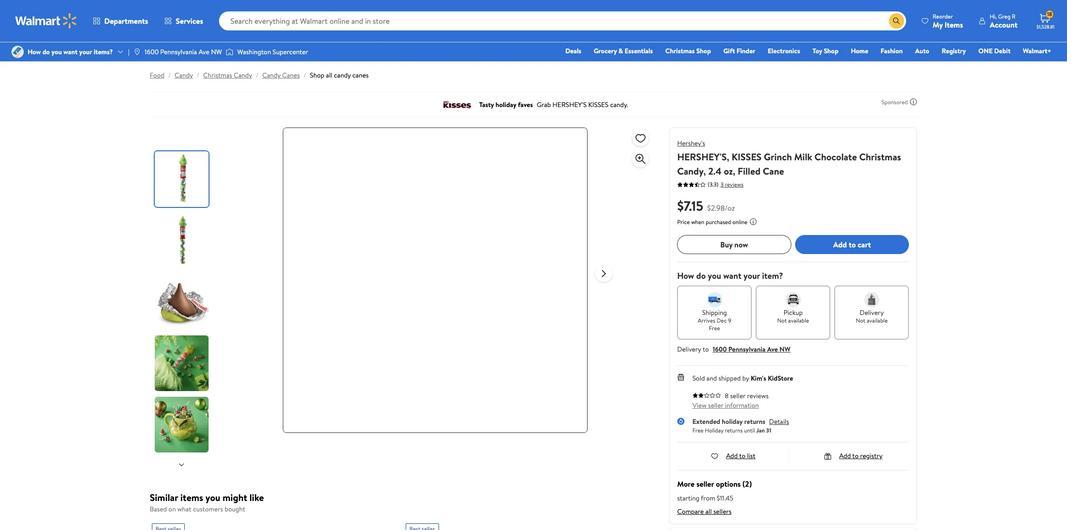 Task type: locate. For each thing, give the bounding box(es) containing it.
0 horizontal spatial all
[[326, 71, 333, 80]]

seller down 2.125 stars out of 5, based on 8 seller reviews element
[[709, 401, 724, 411]]

1600 down dec
[[713, 345, 727, 355]]

electronics link
[[764, 46, 805, 56]]

0 horizontal spatial you
[[51, 47, 62, 57]]

0 vertical spatial ave
[[199, 47, 210, 57]]

0 vertical spatial you
[[51, 47, 62, 57]]

2 horizontal spatial shop
[[824, 46, 839, 56]]

account
[[991, 19, 1018, 30]]

christmas right chocolate
[[860, 151, 902, 163]]

do up shipping
[[697, 270, 706, 282]]

 image for how
[[11, 46, 24, 58]]

2 horizontal spatial christmas
[[860, 151, 902, 163]]

1 vertical spatial how
[[678, 270, 695, 282]]

not inside delivery not available
[[857, 317, 866, 325]]

free left holiday
[[693, 427, 704, 435]]

seller inside more seller options (2) starting from $11.45 compare all sellers
[[697, 479, 715, 490]]

buy
[[721, 240, 733, 250]]

shop all candy canes link
[[310, 71, 369, 80]]

1 vertical spatial your
[[744, 270, 761, 282]]

0 vertical spatial your
[[79, 47, 92, 57]]

not for pickup
[[778, 317, 787, 325]]

your left items?
[[79, 47, 92, 57]]

do for how do you want your item?
[[697, 270, 706, 282]]

0 vertical spatial all
[[326, 71, 333, 80]]

free down shipping
[[710, 325, 721, 333]]

want for items?
[[64, 47, 78, 57]]

all left candy
[[326, 71, 333, 80]]

0 horizontal spatial shop
[[310, 71, 325, 80]]

1 horizontal spatial candy
[[234, 71, 252, 80]]

to down arrives
[[703, 345, 709, 355]]

delivery down intent image for delivery
[[860, 308, 885, 318]]

to left cart
[[849, 240, 857, 250]]

3 / from the left
[[256, 71, 259, 80]]

add for add to cart
[[834, 240, 848, 250]]

how
[[28, 47, 41, 57], [678, 270, 695, 282]]

view
[[693, 401, 707, 411]]

jan
[[757, 427, 765, 435]]

grocery & essentials
[[594, 46, 654, 56]]

more
[[678, 479, 695, 490]]

fashion link
[[877, 46, 908, 56]]

1 horizontal spatial do
[[697, 270, 706, 282]]

services
[[176, 16, 203, 26]]

shop left candy
[[310, 71, 325, 80]]

on
[[169, 505, 176, 515]]

0 vertical spatial nw
[[211, 47, 222, 57]]

do down walmart image
[[42, 47, 50, 57]]

 image up the christmas candy link
[[226, 47, 234, 57]]

1 horizontal spatial 1600
[[713, 345, 727, 355]]

reviews inside the (3.3) 3 reviews
[[726, 180, 744, 188]]

you down walmart image
[[51, 47, 62, 57]]

your left item?
[[744, 270, 761, 282]]

1 vertical spatial delivery
[[678, 345, 702, 355]]

sold and shipped by kim's kidstore
[[693, 374, 794, 384]]

0 horizontal spatial ave
[[199, 47, 210, 57]]

0 horizontal spatial how
[[28, 47, 41, 57]]

bought
[[225, 505, 245, 515]]

2.4
[[709, 165, 722, 178]]

from
[[701, 494, 716, 504]]

hershey's, kisses grinch milk chocolate christmas candy, 2.4 oz, filled cane - image 5 of 6 image
[[155, 397, 210, 453]]

 image for 1600
[[133, 48, 141, 56]]

nw up kidstore
[[780, 345, 791, 355]]

delivery to 1600 pennsylvania ave nw
[[678, 345, 791, 355]]

0 horizontal spatial candy
[[175, 71, 193, 80]]

add inside button
[[834, 240, 848, 250]]

you up customers
[[206, 492, 221, 505]]

/ right food
[[168, 71, 171, 80]]

when
[[692, 218, 705, 226]]

Walmart Site-Wide search field
[[219, 11, 907, 30]]

pennsylvania up candy link
[[160, 47, 197, 57]]

0 vertical spatial delivery
[[860, 308, 885, 318]]

price
[[678, 218, 690, 226]]

(3.3) 3 reviews
[[708, 180, 744, 189]]

reorder my items
[[933, 12, 964, 30]]

shop for christmas shop
[[697, 46, 712, 56]]

food link
[[150, 71, 165, 80]]

1600 pennsylvania ave nw
[[145, 47, 222, 57]]

christmas right candy link
[[203, 71, 232, 80]]

you inside similar items you might like based on what customers bought
[[206, 492, 221, 505]]

0 horizontal spatial pennsylvania
[[160, 47, 197, 57]]

do for how do you want your items?
[[42, 47, 50, 57]]

what
[[178, 505, 191, 515]]

extended holiday returns details free holiday returns until jan 31
[[693, 417, 790, 435]]

1 vertical spatial nw
[[780, 345, 791, 355]]

nw
[[211, 47, 222, 57], [780, 345, 791, 355]]

0 vertical spatial want
[[64, 47, 78, 57]]

pennsylvania up by
[[729, 345, 766, 355]]

grocery
[[594, 46, 617, 56]]

add left registry
[[840, 452, 852, 461]]

0 horizontal spatial not
[[778, 317, 787, 325]]

add to list
[[727, 452, 756, 461]]

to left registry
[[853, 452, 859, 461]]

ave up the christmas candy link
[[199, 47, 210, 57]]

0 horizontal spatial delivery
[[678, 345, 702, 355]]

all inside more seller options (2) starting from $11.45 compare all sellers
[[706, 508, 712, 517]]

1600
[[145, 47, 159, 57], [713, 345, 727, 355]]

to inside button
[[849, 240, 857, 250]]

0 vertical spatial do
[[42, 47, 50, 57]]

add to registry button
[[825, 452, 883, 461]]

items
[[945, 19, 964, 30]]

 image right |
[[133, 48, 141, 56]]

/ right candy link
[[197, 71, 199, 80]]

online
[[733, 218, 748, 226]]

 image for washington
[[226, 47, 234, 57]]

2 horizontal spatial  image
[[226, 47, 234, 57]]

home link
[[847, 46, 873, 56]]

free inside extended holiday returns details free holiday returns until jan 31
[[693, 427, 704, 435]]

1 available from the left
[[789, 317, 810, 325]]

christmas right essentials
[[666, 46, 695, 56]]

9
[[729, 317, 732, 325]]

reviews down kim's
[[748, 392, 769, 401]]

available down intent image for delivery
[[868, 317, 889, 325]]

2 vertical spatial you
[[206, 492, 221, 505]]

0 vertical spatial christmas
[[666, 46, 695, 56]]

1 horizontal spatial not
[[857, 317, 866, 325]]

price when purchased online
[[678, 218, 748, 226]]

2 horizontal spatial you
[[708, 270, 722, 282]]

0 horizontal spatial your
[[79, 47, 92, 57]]

all down the from
[[706, 508, 712, 517]]

2 / from the left
[[197, 71, 199, 80]]

0 horizontal spatial nw
[[211, 47, 222, 57]]

nw up the christmas candy link
[[211, 47, 222, 57]]

1 vertical spatial all
[[706, 508, 712, 517]]

available inside delivery not available
[[868, 317, 889, 325]]

1 horizontal spatial returns
[[745, 417, 766, 427]]

0 horizontal spatial want
[[64, 47, 78, 57]]

1 vertical spatial pennsylvania
[[729, 345, 766, 355]]

next image image
[[178, 462, 185, 469]]

you
[[51, 47, 62, 57], [708, 270, 722, 282], [206, 492, 221, 505]]

not down intent image for delivery
[[857, 317, 866, 325]]

31
[[767, 427, 772, 435]]

1 vertical spatial do
[[697, 270, 706, 282]]

1 horizontal spatial all
[[706, 508, 712, 517]]

1 horizontal spatial delivery
[[860, 308, 885, 318]]

ad disclaimer and feedback for skylinedisplayad image
[[910, 98, 918, 106]]

hershey's
[[678, 139, 706, 148]]

0 horizontal spatial  image
[[11, 46, 24, 58]]

candy
[[175, 71, 193, 80], [234, 71, 252, 80], [262, 71, 281, 80]]

1 vertical spatial christmas
[[203, 71, 232, 80]]

not down the intent image for pickup
[[778, 317, 787, 325]]

want down buy now button
[[724, 270, 742, 282]]

add left list
[[727, 452, 738, 461]]

available inside pickup not available
[[789, 317, 810, 325]]

you up intent image for shipping
[[708, 270, 722, 282]]

your for item?
[[744, 270, 761, 282]]

2 candy from the left
[[234, 71, 252, 80]]

1 horizontal spatial free
[[710, 325, 721, 333]]

add for add to registry
[[840, 452, 852, 461]]

deals
[[566, 46, 582, 56]]

shop right the toy
[[824, 46, 839, 56]]

free inside shipping arrives dec 9 free
[[710, 325, 721, 333]]

Search search field
[[219, 11, 907, 30]]

starting
[[678, 494, 700, 504]]

delivery inside delivery not available
[[860, 308, 885, 318]]

shipping arrives dec 9 free
[[698, 308, 732, 333]]

1600 right |
[[145, 47, 159, 57]]

not inside pickup not available
[[778, 317, 787, 325]]

2 horizontal spatial candy
[[262, 71, 281, 80]]

reorder
[[933, 12, 954, 20]]

greg
[[999, 12, 1011, 20]]

0 horizontal spatial free
[[693, 427, 704, 435]]

do
[[42, 47, 50, 57], [697, 270, 706, 282]]

christmas
[[666, 46, 695, 56], [203, 71, 232, 80], [860, 151, 902, 163]]

delivery up the sold
[[678, 345, 702, 355]]

view seller information link
[[693, 401, 760, 411]]

0 vertical spatial pennsylvania
[[160, 47, 197, 57]]

$1,528.81
[[1037, 23, 1055, 30]]

1 horizontal spatial available
[[868, 317, 889, 325]]

2 not from the left
[[857, 317, 866, 325]]

one debit link
[[975, 46, 1016, 56]]

1 vertical spatial reviews
[[748, 392, 769, 401]]

0 horizontal spatial do
[[42, 47, 50, 57]]

0 horizontal spatial available
[[789, 317, 810, 325]]

reviews right 3
[[726, 180, 744, 188]]

my
[[933, 19, 944, 30]]

pickup
[[784, 308, 803, 318]]

1 vertical spatial you
[[708, 270, 722, 282]]

1 vertical spatial 1600
[[713, 345, 727, 355]]

your for items?
[[79, 47, 92, 57]]

0 vertical spatial how
[[28, 47, 41, 57]]

1 horizontal spatial how
[[678, 270, 695, 282]]

2 available from the left
[[868, 317, 889, 325]]

candy left canes
[[262, 71, 281, 80]]

shop
[[697, 46, 712, 56], [824, 46, 839, 56], [310, 71, 325, 80]]

similar
[[150, 492, 178, 505]]

/ down washington
[[256, 71, 259, 80]]

to for list
[[740, 452, 746, 461]]

candy down washington
[[234, 71, 252, 80]]

add to list button
[[711, 452, 756, 461]]

hershey's, kisses grinch milk chocolate christmas candy, 2.4 oz, filled cane - image 3 of 6 image
[[155, 274, 210, 330]]

1 horizontal spatial ave
[[768, 345, 779, 355]]

items
[[181, 492, 203, 505]]

1 vertical spatial free
[[693, 427, 704, 435]]

available for delivery
[[868, 317, 889, 325]]

available
[[789, 317, 810, 325], [868, 317, 889, 325]]

shop for toy shop
[[824, 46, 839, 56]]

sponsored
[[882, 98, 909, 106]]

1 horizontal spatial you
[[206, 492, 221, 505]]

0 horizontal spatial 1600
[[145, 47, 159, 57]]

seller up the from
[[697, 479, 715, 490]]

want left items?
[[64, 47, 78, 57]]

0 vertical spatial reviews
[[726, 180, 744, 188]]

like
[[250, 492, 264, 505]]

1 not from the left
[[778, 317, 787, 325]]

0 horizontal spatial reviews
[[726, 180, 744, 188]]

returns left 31
[[745, 417, 766, 427]]

hi, greg r account
[[991, 12, 1018, 30]]

 image down walmart image
[[11, 46, 24, 58]]

intent image for shipping image
[[708, 293, 723, 308]]

 image
[[11, 46, 24, 58], [226, 47, 234, 57], [133, 48, 141, 56]]

1 vertical spatial want
[[724, 270, 742, 282]]

to
[[849, 240, 857, 250], [703, 345, 709, 355], [740, 452, 746, 461], [853, 452, 859, 461]]

customers
[[193, 505, 223, 515]]

to left list
[[740, 452, 746, 461]]

to for 1600
[[703, 345, 709, 355]]

one debit
[[979, 46, 1011, 56]]

shop left gift
[[697, 46, 712, 56]]

christmas shop
[[666, 46, 712, 56]]

candy down 1600 pennsylvania ave nw
[[175, 71, 193, 80]]

christmas inside hershey's hershey's, kisses grinch milk chocolate christmas candy, 2.4 oz, filled cane
[[860, 151, 902, 163]]

add left cart
[[834, 240, 848, 250]]

grocery & essentials link
[[590, 46, 658, 56]]

1 horizontal spatial want
[[724, 270, 742, 282]]

3 candy from the left
[[262, 71, 281, 80]]

1 horizontal spatial shop
[[697, 46, 712, 56]]

candy
[[334, 71, 351, 80]]

1 candy from the left
[[175, 71, 193, 80]]

registry link
[[938, 46, 971, 56]]

available down the intent image for pickup
[[789, 317, 810, 325]]

gift
[[724, 46, 736, 56]]

details
[[770, 417, 790, 427]]

0 horizontal spatial christmas
[[203, 71, 232, 80]]

1 horizontal spatial reviews
[[748, 392, 769, 401]]

1 horizontal spatial  image
[[133, 48, 141, 56]]

toy
[[813, 46, 823, 56]]

0 vertical spatial free
[[710, 325, 721, 333]]

seller right 8 at the bottom right of page
[[731, 392, 746, 401]]

candy,
[[678, 165, 707, 178]]

not for delivery
[[857, 317, 866, 325]]

1 horizontal spatial your
[[744, 270, 761, 282]]

sold
[[693, 374, 706, 384]]

shipped
[[719, 374, 741, 384]]

returns left until
[[725, 427, 743, 435]]

want
[[64, 47, 78, 57], [724, 270, 742, 282]]

registry
[[861, 452, 883, 461]]

2 vertical spatial christmas
[[860, 151, 902, 163]]

/ right canes
[[304, 71, 306, 80]]

ave up kidstore
[[768, 345, 779, 355]]

not
[[778, 317, 787, 325], [857, 317, 866, 325]]



Task type: vqa. For each thing, say whether or not it's contained in the screenshot.
INFECTION in the you need a dose every flu season (fall & winter) for your protection and for the protection of others around you. learn more at https://www.cdc.gov/vaccines/vpd/flu/index.html. consult your pharmacist or healthcare provider to determine your level of risk for infection and your need for this vaccine. immunization offerings may vary by state.
no



Task type: describe. For each thing, give the bounding box(es) containing it.
1 horizontal spatial nw
[[780, 345, 791, 355]]

walmart image
[[15, 13, 77, 29]]

4 / from the left
[[304, 71, 306, 80]]

holiday
[[722, 417, 743, 427]]

cane
[[763, 165, 785, 178]]

|
[[128, 47, 130, 57]]

0 horizontal spatial returns
[[725, 427, 743, 435]]

1600 pennsylvania ave nw button
[[713, 345, 791, 355]]

candy canes link
[[262, 71, 300, 80]]

holiday
[[705, 427, 724, 435]]

and
[[707, 374, 718, 384]]

18
[[1048, 10, 1053, 18]]

auto link
[[912, 46, 934, 56]]

delivery for not
[[860, 308, 885, 318]]

chocolate
[[815, 151, 858, 163]]

compare all sellers button
[[678, 508, 732, 517]]

departments button
[[85, 10, 156, 32]]

reviews for (3.3) 3 reviews
[[726, 180, 744, 188]]

options
[[716, 479, 741, 490]]

kim's
[[751, 374, 767, 384]]

$11.45
[[717, 494, 734, 504]]

(2)
[[743, 479, 752, 490]]

delivery not available
[[857, 308, 889, 325]]

hershey's, kisses grinch milk chocolate christmas candy, 2.4 oz, filled cane - image 1 of 6 image
[[155, 152, 210, 207]]

delivery for to
[[678, 345, 702, 355]]

want for item?
[[724, 270, 742, 282]]

food / candy / christmas candy / candy canes / shop all candy canes
[[150, 71, 369, 80]]

to for registry
[[853, 452, 859, 461]]

kisses
[[732, 151, 762, 163]]

supercenter
[[273, 47, 308, 57]]

grinch
[[765, 151, 793, 163]]

8 seller reviews
[[725, 392, 769, 401]]

you for similar items you might like based on what customers bought
[[206, 492, 221, 505]]

canes
[[353, 71, 369, 80]]

departments
[[104, 16, 148, 26]]

next media item image
[[599, 268, 610, 279]]

how for how do you want your item?
[[678, 270, 695, 282]]

free for extended
[[693, 427, 704, 435]]

1 horizontal spatial christmas
[[666, 46, 695, 56]]

intent image for pickup image
[[786, 293, 801, 308]]

walmart+ link
[[1020, 46, 1057, 56]]

view seller information
[[693, 401, 760, 411]]

christmas candy link
[[203, 71, 252, 80]]

how do you want your item?
[[678, 270, 784, 282]]

$7.15 $2.98/oz
[[678, 197, 735, 215]]

hershey's link
[[678, 139, 706, 148]]

walmart+
[[1024, 46, 1052, 56]]

based
[[150, 505, 167, 515]]

washington supercenter
[[237, 47, 308, 57]]

hershey's,
[[678, 151, 730, 163]]

add to registry
[[840, 452, 883, 461]]

more seller options (2) starting from $11.45 compare all sellers
[[678, 479, 752, 517]]

hershey's hershey's, kisses grinch milk chocolate christmas candy, 2.4 oz, filled cane
[[678, 139, 902, 178]]

&
[[619, 46, 624, 56]]

legal information image
[[750, 218, 758, 226]]

dec
[[717, 317, 727, 325]]

add for add to list
[[727, 452, 738, 461]]

$7.15
[[678, 197, 704, 215]]

home
[[852, 46, 869, 56]]

r
[[1013, 12, 1016, 20]]

items?
[[94, 47, 113, 57]]

information
[[726, 401, 760, 411]]

extended
[[693, 417, 721, 427]]

seller for reviews
[[731, 392, 746, 401]]

1 horizontal spatial pennsylvania
[[729, 345, 766, 355]]

registry
[[942, 46, 967, 56]]

add to favorites list, hershey's, kisses grinch milk chocolate christmas candy, 2.4 oz, filled cane image
[[635, 132, 647, 144]]

electronics
[[768, 46, 801, 56]]

1 vertical spatial ave
[[768, 345, 779, 355]]

you for how do you want your item?
[[708, 270, 722, 282]]

to for cart
[[849, 240, 857, 250]]

reviews for 8 seller reviews
[[748, 392, 769, 401]]

filled
[[738, 165, 761, 178]]

christmas shop link
[[662, 46, 716, 56]]

purchased
[[706, 218, 732, 226]]

8
[[725, 392, 729, 401]]

hershey's, kisses grinch milk chocolate christmas candy, 2.4 oz, filled cane - image 2 of 6 image
[[155, 213, 210, 269]]

cart
[[858, 240, 872, 250]]

free for shipping
[[710, 325, 721, 333]]

auto
[[916, 46, 930, 56]]

until
[[745, 427, 756, 435]]

intent image for delivery image
[[865, 293, 880, 308]]

how for how do you want your items?
[[28, 47, 41, 57]]

toy shop
[[813, 46, 839, 56]]

seller for information
[[709, 401, 724, 411]]

gift finder
[[724, 46, 756, 56]]

seller for options
[[697, 479, 715, 490]]

kidstore
[[768, 374, 794, 384]]

one
[[979, 46, 993, 56]]

details button
[[770, 417, 790, 427]]

available for pickup
[[789, 317, 810, 325]]

1 / from the left
[[168, 71, 171, 80]]

toy shop link
[[809, 46, 843, 56]]

gift finder link
[[720, 46, 760, 56]]

services button
[[156, 10, 211, 32]]

you for how do you want your items?
[[51, 47, 62, 57]]

add to cart
[[834, 240, 872, 250]]

arrives
[[698, 317, 716, 325]]

sellers
[[714, 508, 732, 517]]

search icon image
[[893, 17, 901, 25]]

fashion
[[881, 46, 904, 56]]

2.125 stars out of 5, based on 8 seller reviews element
[[693, 393, 722, 399]]

hi,
[[991, 12, 998, 20]]

0 vertical spatial 1600
[[145, 47, 159, 57]]

milk
[[795, 151, 813, 163]]

zoom image modal image
[[635, 153, 647, 165]]

item?
[[763, 270, 784, 282]]

hershey's, kisses grinch milk chocolate christmas candy, 2.4 oz, filled cane - image 4 of 6 image
[[155, 336, 210, 392]]



